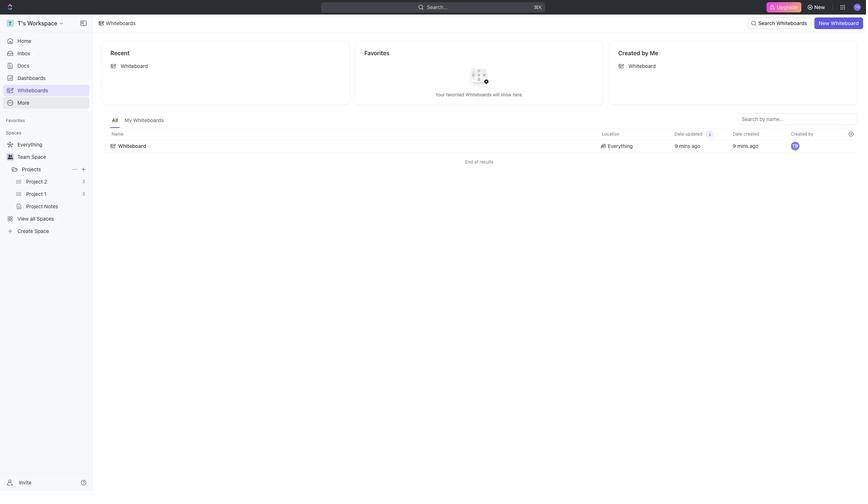 Task type: describe. For each thing, give the bounding box(es) containing it.
2 9 from the left
[[733, 143, 736, 149]]

2 9 mins ago from the left
[[733, 143, 759, 149]]

date created
[[733, 131, 760, 136]]

0 vertical spatial spaces
[[6, 130, 21, 136]]

docs link
[[3, 60, 89, 72]]

workspace
[[27, 20, 57, 27]]

team
[[17, 154, 30, 160]]

⌘k
[[534, 4, 542, 10]]

whiteboards inside search whiteboards button
[[777, 20, 807, 26]]

favorites inside button
[[6, 118, 25, 123]]

inbox
[[17, 50, 30, 56]]

here.
[[513, 92, 523, 97]]

whiteboards inside whiteboards link
[[17, 87, 48, 93]]

t's workspace, , element
[[7, 20, 14, 27]]

1 mins from the left
[[679, 143, 691, 149]]

create space link
[[3, 225, 88, 237]]

created for created by
[[791, 131, 808, 136]]

notes
[[44, 203, 58, 209]]

project for project 1
[[26, 191, 43, 197]]

all button
[[110, 113, 120, 128]]

space for team space
[[31, 154, 46, 160]]

created
[[744, 131, 760, 136]]

me
[[650, 50, 659, 56]]

docs
[[17, 63, 29, 69]]

1
[[44, 191, 46, 197]]

date updated
[[675, 131, 703, 136]]

created for created by me
[[619, 50, 641, 56]]

dashboards
[[17, 75, 46, 81]]

whiteboard link for recent
[[108, 60, 343, 72]]

search...
[[427, 4, 448, 10]]

1 vertical spatial spaces
[[37, 216, 54, 222]]

search whiteboards button
[[748, 17, 812, 29]]

date created button
[[729, 128, 764, 140]]

project 1 link
[[26, 188, 79, 200]]

tree inside sidebar navigation
[[3, 139, 89, 237]]

team space
[[17, 154, 46, 160]]

sidebar navigation
[[0, 15, 94, 491]]

results
[[480, 159, 494, 165]]

invite
[[19, 479, 32, 485]]

3 for 1
[[82, 191, 85, 197]]

everything link
[[3, 139, 88, 150]]

t's workspace
[[17, 20, 57, 27]]

new button
[[805, 1, 830, 13]]

t
[[9, 21, 12, 26]]

my whiteboards
[[125, 117, 164, 123]]

whiteboards up recent
[[106, 20, 136, 26]]

of
[[474, 159, 479, 165]]

created by
[[791, 131, 814, 136]]

dashboards link
[[3, 72, 89, 84]]

recent
[[110, 50, 130, 56]]

updated
[[686, 131, 703, 136]]

whiteboard inside whiteboard button
[[118, 143, 146, 149]]

will
[[493, 92, 500, 97]]

everything inside sidebar navigation
[[17, 141, 42, 148]]

your favorited whiteboards will show here.
[[436, 92, 523, 97]]

favorited
[[446, 92, 464, 97]]

upgrade link
[[767, 2, 802, 12]]

no favorited whiteboards image
[[465, 63, 494, 92]]

upgrade
[[777, 4, 798, 10]]

view all spaces
[[17, 216, 54, 222]]

everything inside table
[[608, 143, 633, 149]]

all
[[30, 216, 35, 222]]

1 ago from the left
[[692, 143, 701, 149]]

all
[[112, 117, 118, 123]]

end
[[465, 159, 473, 165]]



Task type: vqa. For each thing, say whether or not it's contained in the screenshot.
jacob simon's workspace, , element
no



Task type: locate. For each thing, give the bounding box(es) containing it.
new up the new whiteboard
[[815, 4, 825, 10]]

tb up the new whiteboard
[[855, 5, 860, 9]]

created left me
[[619, 50, 641, 56]]

0 horizontal spatial whiteboard link
[[108, 60, 343, 72]]

everything down location
[[608, 143, 633, 149]]

show
[[501, 92, 512, 97]]

spaces down favorites button on the top
[[6, 130, 21, 136]]

whiteboards down the upgrade
[[777, 20, 807, 26]]

view
[[17, 216, 29, 222]]

1 horizontal spatial whiteboard link
[[616, 60, 852, 72]]

project left 1
[[26, 191, 43, 197]]

project notes
[[26, 203, 58, 209]]

9 mins ago
[[675, 143, 701, 149], [733, 143, 759, 149]]

new for new whiteboard
[[819, 20, 830, 26]]

0 vertical spatial new
[[815, 4, 825, 10]]

everything up team space
[[17, 141, 42, 148]]

new for new
[[815, 4, 825, 10]]

9 down date updated
[[675, 143, 678, 149]]

more
[[17, 100, 29, 106]]

home
[[17, 38, 31, 44]]

0 horizontal spatial by
[[642, 50, 649, 56]]

0 vertical spatial 3
[[82, 179, 85, 184]]

2 mins from the left
[[738, 143, 749, 149]]

space down view all spaces link at the left top of page
[[34, 228, 49, 234]]

ago
[[692, 143, 701, 149], [750, 143, 759, 149]]

space
[[31, 154, 46, 160], [34, 228, 49, 234]]

1 horizontal spatial everything
[[608, 143, 633, 149]]

whiteboard button
[[106, 139, 593, 153]]

new down new button
[[819, 20, 830, 26]]

0 vertical spatial tb
[[855, 5, 860, 9]]

mins
[[679, 143, 691, 149], [738, 143, 749, 149]]

date updated button
[[671, 128, 714, 140]]

row containing name
[[101, 128, 858, 140]]

project 2 link
[[26, 176, 79, 188]]

0 vertical spatial favorites
[[365, 50, 390, 56]]

whiteboards down dashboards
[[17, 87, 48, 93]]

1 horizontal spatial mins
[[738, 143, 749, 149]]

1 vertical spatial tb
[[793, 143, 798, 149]]

create space
[[17, 228, 49, 234]]

mins down date updated
[[679, 143, 691, 149]]

2 3 from the top
[[82, 191, 85, 197]]

1 vertical spatial new
[[819, 20, 830, 26]]

1 horizontal spatial created
[[791, 131, 808, 136]]

0 horizontal spatial tb
[[793, 143, 798, 149]]

1 vertical spatial space
[[34, 228, 49, 234]]

1 horizontal spatial date
[[733, 131, 743, 136]]

1 vertical spatial 3
[[82, 191, 85, 197]]

Search by name... text field
[[742, 114, 853, 125]]

tyler black, , element
[[791, 142, 800, 150]]

my
[[125, 117, 132, 123]]

0 horizontal spatial created
[[619, 50, 641, 56]]

project 1
[[26, 191, 46, 197]]

project 2
[[26, 178, 47, 185]]

0 horizontal spatial 9
[[675, 143, 678, 149]]

team space link
[[17, 151, 88, 163]]

search whiteboards
[[759, 20, 807, 26]]

9 mins ago down date created button
[[733, 143, 759, 149]]

create
[[17, 228, 33, 234]]

0 horizontal spatial mins
[[679, 143, 691, 149]]

new
[[815, 4, 825, 10], [819, 20, 830, 26]]

whiteboard link
[[108, 60, 343, 72], [616, 60, 852, 72]]

0 vertical spatial space
[[31, 154, 46, 160]]

whiteboard down tb dropdown button
[[831, 20, 859, 26]]

your
[[436, 92, 445, 97]]

location
[[602, 131, 620, 136]]

whiteboards link
[[3, 85, 89, 96]]

end of results
[[465, 159, 494, 165]]

ago down "updated"
[[692, 143, 701, 149]]

3 for 2
[[82, 179, 85, 184]]

spaces up create space link
[[37, 216, 54, 222]]

project for project notes
[[26, 203, 43, 209]]

tb inside tb dropdown button
[[855, 5, 860, 9]]

row
[[101, 128, 858, 140], [101, 139, 858, 153]]

1 whiteboard link from the left
[[108, 60, 343, 72]]

3 right project 2 link
[[82, 179, 85, 184]]

2 project from the top
[[26, 191, 43, 197]]

new whiteboard
[[819, 20, 859, 26]]

0 vertical spatial project
[[26, 178, 43, 185]]

9
[[675, 143, 678, 149], [733, 143, 736, 149]]

project left 2 at the left top
[[26, 178, 43, 185]]

tree
[[3, 139, 89, 237]]

whiteboard down 'name'
[[118, 143, 146, 149]]

1 date from the left
[[675, 131, 685, 136]]

0 horizontal spatial 9 mins ago
[[675, 143, 701, 149]]

date left created
[[733, 131, 743, 136]]

row containing whiteboard
[[101, 139, 858, 153]]

space for create space
[[34, 228, 49, 234]]

1 horizontal spatial spaces
[[37, 216, 54, 222]]

tab list containing all
[[110, 113, 166, 128]]

more button
[[3, 97, 89, 109]]

date for date updated
[[675, 131, 685, 136]]

9 mins ago down date updated
[[675, 143, 701, 149]]

table
[[101, 128, 858, 153]]

new whiteboard button
[[815, 17, 864, 29]]

cell
[[845, 140, 858, 153]]

whiteboard link for created by me
[[616, 60, 852, 72]]

1 3 from the top
[[82, 179, 85, 184]]

by for created by
[[809, 131, 814, 136]]

1 vertical spatial favorites
[[6, 118, 25, 123]]

3
[[82, 179, 85, 184], [82, 191, 85, 197]]

ago down created
[[750, 143, 759, 149]]

whiteboard inside new whiteboard button
[[831, 20, 859, 26]]

tb inside tyler black, , element
[[793, 143, 798, 149]]

tb button
[[852, 1, 864, 13]]

1 horizontal spatial tb
[[855, 5, 860, 9]]

2 vertical spatial project
[[26, 203, 43, 209]]

date left "updated"
[[675, 131, 685, 136]]

tree containing everything
[[3, 139, 89, 237]]

project
[[26, 178, 43, 185], [26, 191, 43, 197], [26, 203, 43, 209]]

by inside table
[[809, 131, 814, 136]]

created
[[619, 50, 641, 56], [791, 131, 808, 136]]

t's
[[17, 20, 26, 27]]

whiteboards left will
[[466, 92, 492, 97]]

1 horizontal spatial by
[[809, 131, 814, 136]]

tb
[[855, 5, 860, 9], [793, 143, 798, 149]]

project notes link
[[26, 201, 88, 212]]

1 horizontal spatial ago
[[750, 143, 759, 149]]

created up tyler black, , element
[[791, 131, 808, 136]]

whiteboard down created by me
[[629, 63, 656, 69]]

1 horizontal spatial favorites
[[365, 50, 390, 56]]

whiteboard down recent
[[121, 63, 148, 69]]

my whiteboards button
[[123, 113, 166, 128]]

2
[[44, 178, 47, 185]]

1 project from the top
[[26, 178, 43, 185]]

table containing whiteboard
[[101, 128, 858, 153]]

favorites
[[365, 50, 390, 56], [6, 118, 25, 123]]

by down search by name... text box
[[809, 131, 814, 136]]

0 horizontal spatial ago
[[692, 143, 701, 149]]

9 down date created button
[[733, 143, 736, 149]]

created by me
[[619, 50, 659, 56]]

everything
[[17, 141, 42, 148], [608, 143, 633, 149]]

1 vertical spatial by
[[809, 131, 814, 136]]

0 horizontal spatial date
[[675, 131, 685, 136]]

projects
[[22, 166, 41, 172]]

2 row from the top
[[101, 139, 858, 153]]

by left me
[[642, 50, 649, 56]]

home link
[[3, 35, 89, 47]]

by
[[642, 50, 649, 56], [809, 131, 814, 136]]

inbox link
[[3, 48, 89, 59]]

2 ago from the left
[[750, 143, 759, 149]]

whiteboards inside the my whiteboards button
[[133, 117, 164, 123]]

spaces
[[6, 130, 21, 136], [37, 216, 54, 222]]

project up view all spaces
[[26, 203, 43, 209]]

whiteboard
[[831, 20, 859, 26], [121, 63, 148, 69], [629, 63, 656, 69], [118, 143, 146, 149]]

view all spaces link
[[3, 213, 88, 225]]

by for created by me
[[642, 50, 649, 56]]

3 project from the top
[[26, 203, 43, 209]]

2 whiteboard link from the left
[[616, 60, 852, 72]]

3 up the project notes link
[[82, 191, 85, 197]]

0 horizontal spatial favorites
[[6, 118, 25, 123]]

0 vertical spatial by
[[642, 50, 649, 56]]

date
[[675, 131, 685, 136], [733, 131, 743, 136]]

mins down date created button
[[738, 143, 749, 149]]

0 horizontal spatial everything
[[17, 141, 42, 148]]

space down everything link
[[31, 154, 46, 160]]

whiteboards
[[106, 20, 136, 26], [777, 20, 807, 26], [17, 87, 48, 93], [466, 92, 492, 97], [133, 117, 164, 123]]

project for project 2
[[26, 178, 43, 185]]

search
[[759, 20, 775, 26]]

0 horizontal spatial spaces
[[6, 130, 21, 136]]

1 9 mins ago from the left
[[675, 143, 701, 149]]

2 date from the left
[[733, 131, 743, 136]]

name
[[112, 131, 124, 136]]

1 vertical spatial project
[[26, 191, 43, 197]]

1 vertical spatial created
[[791, 131, 808, 136]]

1 horizontal spatial 9
[[733, 143, 736, 149]]

tb down "created by"
[[793, 143, 798, 149]]

date for date created
[[733, 131, 743, 136]]

1 9 from the left
[[675, 143, 678, 149]]

1 horizontal spatial 9 mins ago
[[733, 143, 759, 149]]

projects link
[[22, 164, 69, 175]]

whiteboards right my
[[133, 117, 164, 123]]

0 vertical spatial created
[[619, 50, 641, 56]]

tab list
[[110, 113, 166, 128]]

user group image
[[7, 155, 13, 159]]

1 row from the top
[[101, 128, 858, 140]]

favorites button
[[3, 116, 28, 125]]



